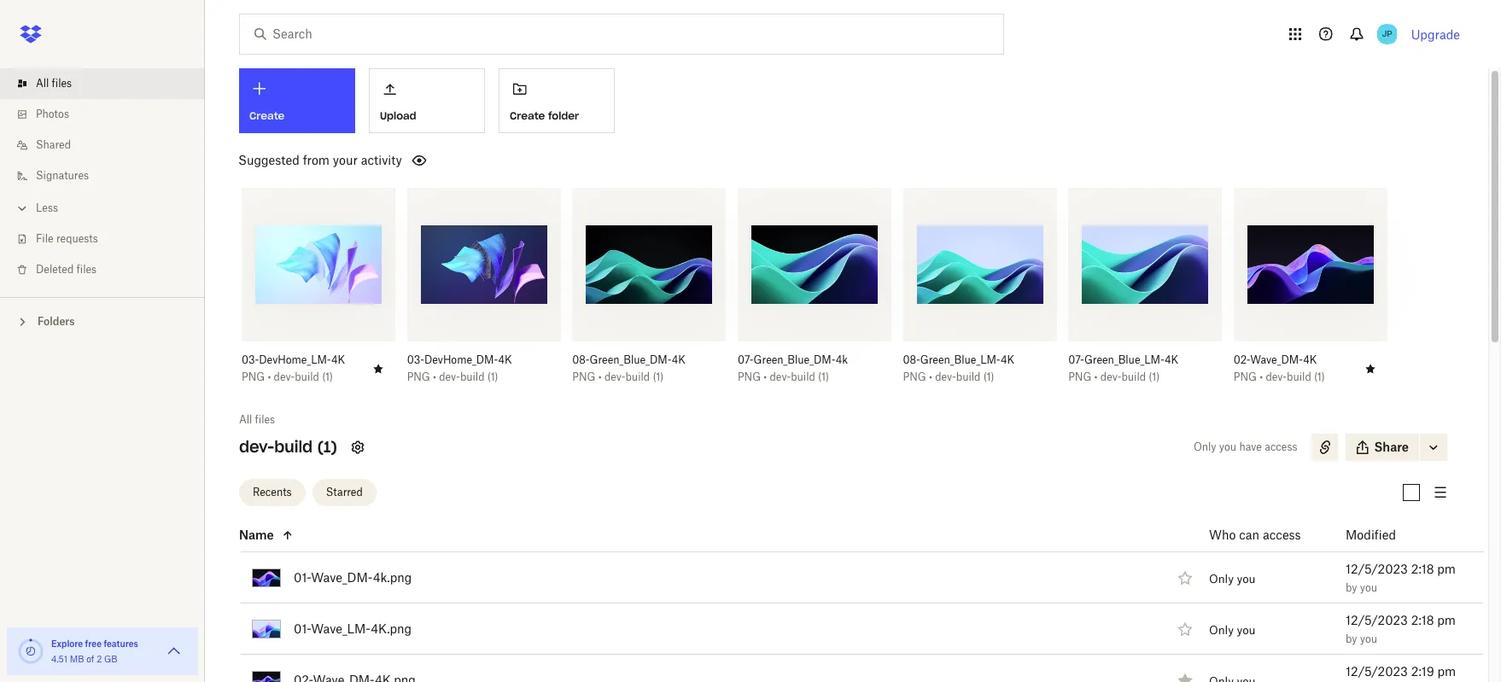 Task type: locate. For each thing, give the bounding box(es) containing it.
(1) for 02-wave_dm-4k png • dev-build (1)
[[1314, 371, 1325, 384]]

07- for green_blue_dm-
[[738, 354, 754, 366]]

dev- for 08-green_blue_dm-4k png • dev-build (1)
[[605, 371, 626, 384]]

green_blue_lm- for 08-
[[921, 354, 1001, 366]]

add to starred image inside name 01-wave_dm-4k.png, modified 12/5/2023 2:18 pm, element
[[1175, 568, 1196, 588]]

2:19
[[1411, 664, 1435, 679]]

create folder button
[[499, 68, 615, 133]]

08-green_blue_lm-4k png • dev-build (1)
[[903, 354, 1015, 384]]

2 only you button from the top
[[1209, 623, 1256, 637]]

2:18 down modified button
[[1411, 562, 1434, 576]]

03- for devhome_lm-
[[242, 354, 259, 366]]

(1) down 07-green_blue_lm-4k button
[[1149, 371, 1160, 384]]

• inside 03-devhome_lm-4k png • dev-build (1)
[[268, 371, 271, 384]]

1 vertical spatial only you
[[1209, 623, 1256, 637]]

08- for green_blue_dm-
[[572, 354, 590, 366]]

2 add to starred image from the top
[[1175, 619, 1196, 639]]

table
[[202, 518, 1484, 682]]

all files link
[[14, 68, 205, 99], [239, 412, 275, 429]]

green_blue_dm- inside 08-green_blue_dm-4k png • dev-build (1)
[[590, 354, 672, 366]]

1 12/5/2023 2:18 pm by you from the top
[[1346, 562, 1456, 594]]

4 edit button from the left
[[745, 202, 789, 229]]

08- for green_blue_lm-
[[903, 354, 921, 366]]

photos
[[36, 108, 69, 120]]

only you
[[1209, 572, 1256, 586], [1209, 623, 1256, 637]]

(1) down 08-green_blue_lm-4k button
[[984, 371, 995, 384]]

0 horizontal spatial 08-
[[572, 354, 590, 366]]

dev- down devhome_dm-
[[439, 371, 460, 384]]

1 03- from the left
[[242, 354, 259, 366]]

build for 08-green_blue_lm-4k png • dev-build (1)
[[956, 371, 981, 384]]

0 vertical spatial 2:18
[[1411, 562, 1434, 576]]

from
[[303, 153, 330, 167]]

png inside 08-green_blue_lm-4k png • dev-build (1)
[[903, 371, 926, 384]]

png • dev-build (1) button for 07-green_blue_lm-4k png • dev-build (1)
[[1069, 371, 1185, 384]]

wave_dm- for 01-
[[311, 570, 373, 585]]

recents
[[253, 486, 292, 498]]

only you button for 01-wave_lm-4k.png
[[1209, 623, 1256, 637]]

08-
[[572, 354, 590, 366], [903, 354, 921, 366]]

4k for 03-devhome_lm-4k
[[331, 354, 345, 366]]

08- inside 08-green_blue_dm-4k png • dev-build (1)
[[572, 354, 590, 366]]

create for create folder
[[510, 109, 545, 122]]

6 edit from the left
[[1086, 208, 1109, 222]]

2 by from the top
[[1346, 632, 1358, 645]]

add to starred image inside name 01-wave_lm-4k.png, modified 12/5/2023 2:18 pm, element
[[1175, 619, 1196, 639]]

png for 07-green_blue_dm-4k png • dev-build (1)
[[738, 371, 761, 384]]

None field
[[0, 0, 132, 19]]

• inside "02-wave_dm-4k png • dev-build (1)"
[[1260, 371, 1263, 384]]

6 png • dev-build (1) button from the left
[[1069, 371, 1185, 384]]

build inside "02-wave_dm-4k png • dev-build (1)"
[[1287, 371, 1312, 384]]

01-wave_dm-4k.png
[[294, 570, 412, 585]]

add to starred image for 4k.png
[[1175, 619, 1196, 639]]

2 png • dev-build (1) button from the left
[[407, 371, 523, 384]]

• inside 08-green_blue_dm-4k png • dev-build (1)
[[598, 371, 602, 384]]

explore free features 4.51 mb of 2 gb
[[51, 639, 138, 664]]

png • dev-build (1) button down the 03-devhome_dm-4k button
[[407, 371, 523, 384]]

2 12/5/2023 from the top
[[1346, 613, 1408, 627]]

07-green_blue_dm-4k button
[[738, 354, 854, 367]]

photos link
[[14, 99, 205, 130]]

• down 08-green_blue_lm-4k button
[[929, 371, 933, 384]]

0 horizontal spatial wave_dm-
[[311, 570, 373, 585]]

1 png • dev-build (1) button from the left
[[242, 371, 358, 384]]

wave_dm- for 02-
[[1250, 354, 1304, 366]]

03-
[[242, 354, 259, 366], [407, 354, 424, 366]]

access right have
[[1265, 441, 1298, 454]]

4k.png
[[371, 621, 412, 636]]

12/5/2023 for 4k.png
[[1346, 613, 1408, 627]]

name button
[[239, 525, 1168, 545]]

dev- down 08-green_blue_lm-4k button
[[935, 371, 956, 384]]

build for 07-green_blue_dm-4k png • dev-build (1)
[[791, 371, 815, 384]]

wave_dm- inside table
[[311, 570, 373, 585]]

dev- down 07-green_blue_dm-4k button
[[770, 371, 791, 384]]

4 png • dev-build (1) button from the left
[[738, 371, 854, 384]]

0 vertical spatial 12/5/2023 2:18 pm by you
[[1346, 562, 1456, 594]]

build
[[295, 371, 319, 384], [460, 371, 485, 384], [626, 371, 650, 384], [791, 371, 815, 384], [956, 371, 981, 384], [1122, 371, 1146, 384], [1287, 371, 1312, 384], [274, 437, 313, 457]]

png • dev-build (1) button down 03-devhome_lm-4k button
[[242, 371, 358, 384]]

share button for 07-green_blue_lm-4k png • dev-build (1) the edit button
[[1123, 202, 1178, 229]]

png • dev-build (1) button for 08-green_blue_lm-4k png • dev-build (1)
[[903, 371, 1019, 384]]

2 01- from the top
[[294, 621, 311, 636]]

png down 07-green_blue_dm-4k button
[[738, 371, 761, 384]]

png inside 03-devhome_dm-4k png • dev-build (1)
[[407, 371, 430, 384]]

upgrade link
[[1412, 27, 1460, 41]]

03-devhome_dm-4k button
[[407, 354, 523, 367]]

0 horizontal spatial all
[[36, 77, 49, 90]]

png inside 07-green_blue_lm-4k png • dev-build (1)
[[1069, 371, 1092, 384]]

0 vertical spatial add to starred image
[[1175, 568, 1196, 588]]

dev- for 07-green_blue_dm-4k png • dev-build (1)
[[770, 371, 791, 384]]

(1) down 03-devhome_lm-4k button
[[322, 371, 333, 384]]

pm up 12/5/2023 2:19 pm
[[1438, 613, 1456, 627]]

add to starred image for 4k.png
[[1175, 568, 1196, 588]]

4k inside 07-green_blue_lm-4k png • dev-build (1)
[[1165, 354, 1179, 366]]

1 horizontal spatial files
[[76, 263, 97, 276]]

• down devhome_lm-
[[268, 371, 271, 384]]

0 vertical spatial all
[[36, 77, 49, 90]]

(1) inside 07-green_blue_lm-4k png • dev-build (1)
[[1149, 371, 1160, 384]]

list containing all files
[[0, 58, 205, 297]]

files
[[52, 77, 72, 90], [76, 263, 97, 276], [255, 413, 275, 426]]

• for 07-green_blue_lm-4k png • dev-build (1)
[[1095, 371, 1098, 384]]

png • dev-build (1) button down the "08-green_blue_dm-4k" button
[[572, 371, 689, 384]]

png down the "08-green_blue_dm-4k" button
[[572, 371, 596, 384]]

1 2:18 from the top
[[1411, 562, 1434, 576]]

wave_dm-
[[1250, 354, 1304, 366], [311, 570, 373, 585]]

dev- down 02-wave_dm-4k button
[[1266, 371, 1287, 384]]

all files link up shared link
[[14, 68, 205, 99]]

create inside create folder button
[[510, 109, 545, 122]]

12/5/2023 2:18 pm by you inside name 01-wave_lm-4k.png, modified 12/5/2023 2:18 pm, element
[[1346, 613, 1456, 645]]

only inside name 01-wave_dm-4k.png, modified 12/5/2023 2:18 pm, element
[[1209, 572, 1234, 586]]

1 vertical spatial 12/5/2023 2:18 pm by you
[[1346, 613, 1456, 645]]

07-
[[738, 354, 754, 366], [1069, 354, 1085, 366]]

0 horizontal spatial green_blue_lm-
[[921, 354, 1001, 366]]

3 edit button from the left
[[579, 202, 623, 229]]

name 01-wave_lm-4k.png, modified 12/5/2023 2:18 pm, element
[[202, 604, 1484, 655]]

• inside 07-green_blue_lm-4k png • dev-build (1)
[[1095, 371, 1098, 384]]

dev- up recents at left bottom
[[239, 437, 274, 457]]

1 01- from the top
[[294, 570, 311, 585]]

07- inside 07-green_blue_dm-4k png • dev-build (1)
[[738, 354, 754, 366]]

6 png from the left
[[1069, 371, 1092, 384]]

1 add to starred image from the top
[[1175, 568, 1196, 588]]

files inside list item
[[52, 77, 72, 90]]

2 vertical spatial 12/5/2023
[[1346, 664, 1408, 679]]

1 08- from the left
[[572, 354, 590, 366]]

1 12/5/2023 from the top
[[1346, 562, 1408, 576]]

08- inside 08-green_blue_lm-4k png • dev-build (1)
[[903, 354, 921, 366]]

0 vertical spatial all files
[[36, 77, 72, 90]]

all files
[[36, 77, 72, 90], [239, 413, 275, 426]]

5 edit button from the left
[[910, 202, 954, 229]]

0 vertical spatial only you button
[[1209, 572, 1256, 586]]

png • dev-build (1) button down 07-green_blue_lm-4k button
[[1069, 371, 1185, 384]]

(1) down the 03-devhome_dm-4k button
[[487, 371, 498, 384]]

07-green_blue_lm-4k button
[[1069, 354, 1185, 367]]

build inside 03-devhome_dm-4k png • dev-build (1)
[[460, 371, 485, 384]]

0 horizontal spatial 07-
[[738, 354, 754, 366]]

4k inside "02-wave_dm-4k png • dev-build (1)"
[[1304, 354, 1317, 366]]

7 png from the left
[[1234, 371, 1257, 384]]

dev- inside 07-green_blue_dm-4k png • dev-build (1)
[[770, 371, 791, 384]]

create
[[510, 109, 545, 122], [249, 109, 285, 122]]

• down 07-green_blue_dm-4k button
[[764, 371, 767, 384]]

• for 08-green_blue_dm-4k png • dev-build (1)
[[598, 371, 602, 384]]

5 png • dev-build (1) button from the left
[[903, 371, 1019, 384]]

2 • from the left
[[433, 371, 436, 384]]

2 green_blue_lm- from the left
[[1085, 354, 1165, 366]]

folder
[[548, 109, 579, 122]]

/dev-build (1)/01-wave_dm-4k.png image
[[252, 568, 281, 587]]

1 pm from the top
[[1438, 562, 1456, 576]]

share
[[306, 208, 341, 222], [472, 208, 506, 222], [637, 208, 672, 222], [802, 208, 837, 222], [968, 208, 1002, 222], [1133, 208, 1168, 222], [1299, 208, 1333, 222], [1375, 440, 1409, 454]]

12/5/2023
[[1346, 562, 1408, 576], [1346, 613, 1408, 627], [1346, 664, 1408, 679]]

only you button inside name 01-wave_lm-4k.png, modified 12/5/2023 2:18 pm, element
[[1209, 623, 1256, 637]]

02-wave_dm-4k button
[[1234, 354, 1350, 367]]

dev- inside 07-green_blue_lm-4k png • dev-build (1)
[[1101, 371, 1122, 384]]

by up 12/5/2023 2:19 pm
[[1346, 632, 1358, 645]]

activity
[[361, 153, 402, 167]]

• down the "08-green_blue_dm-4k" button
[[598, 371, 602, 384]]

(1) inside 07-green_blue_dm-4k png • dev-build (1)
[[818, 371, 829, 384]]

all up the photos at left top
[[36, 77, 49, 90]]

(1) for 03-devhome_lm-4k png • dev-build (1)
[[322, 371, 333, 384]]

png inside 03-devhome_lm-4k png • dev-build (1)
[[242, 371, 265, 384]]

2 vertical spatial pm
[[1438, 664, 1456, 679]]

03- inside 03-devhome_lm-4k png • dev-build (1)
[[242, 354, 259, 366]]

dev- inside "02-wave_dm-4k png • dev-build (1)"
[[1266, 371, 1287, 384]]

0 vertical spatial 12/5/2023
[[1346, 562, 1408, 576]]

dev- down devhome_lm-
[[274, 371, 295, 384]]

2 07- from the left
[[1069, 354, 1085, 366]]

dev- down the "08-green_blue_dm-4k" button
[[605, 371, 626, 384]]

only
[[1194, 441, 1217, 454], [1209, 572, 1234, 586], [1209, 623, 1234, 637]]

0 horizontal spatial create
[[249, 109, 285, 122]]

0 horizontal spatial all files link
[[14, 68, 205, 99]]

build inside 07-green_blue_lm-4k png • dev-build (1)
[[1122, 371, 1146, 384]]

name
[[239, 527, 274, 542]]

access right can
[[1263, 527, 1301, 542]]

folders button
[[0, 308, 205, 334]]

1 vertical spatial by
[[1346, 632, 1358, 645]]

3 png • dev-build (1) button from the left
[[572, 371, 689, 384]]

2 edit button from the left
[[414, 202, 458, 229]]

2 edit from the left
[[424, 208, 448, 222]]

07- for green_blue_lm-
[[1069, 354, 1085, 366]]

dev- inside 08-green_blue_dm-4k png • dev-build (1)
[[605, 371, 626, 384]]

4k inside 08-green_blue_lm-4k png • dev-build (1)
[[1001, 354, 1015, 366]]

dev-
[[274, 371, 295, 384], [439, 371, 460, 384], [605, 371, 626, 384], [770, 371, 791, 384], [935, 371, 956, 384], [1101, 371, 1122, 384], [1266, 371, 1287, 384], [239, 437, 274, 457]]

1 green_blue_lm- from the left
[[921, 354, 1001, 366]]

(1) inside 08-green_blue_lm-4k png • dev-build (1)
[[984, 371, 995, 384]]

pm for 01-wave_lm-4k.png
[[1438, 613, 1456, 627]]

0 vertical spatial by
[[1346, 581, 1358, 594]]

list
[[0, 58, 205, 297]]

2 03- from the left
[[407, 354, 424, 366]]

0 vertical spatial files
[[52, 77, 72, 90]]

3 edit from the left
[[590, 208, 613, 222]]

build down the "08-green_blue_dm-4k" button
[[626, 371, 650, 384]]

pm down modified button
[[1438, 562, 1456, 576]]

build down 07-green_blue_dm-4k button
[[791, 371, 815, 384]]

1 horizontal spatial green_blue_dm-
[[754, 354, 836, 366]]

4k for 07-green_blue_lm-4k
[[1165, 354, 1179, 366]]

dev- for 07-green_blue_lm-4k png • dev-build (1)
[[1101, 371, 1122, 384]]

(1) inside "02-wave_dm-4k png • dev-build (1)"
[[1314, 371, 1325, 384]]

4 4k from the left
[[1001, 354, 1015, 366]]

files right deleted
[[76, 263, 97, 276]]

green_blue_lm- for 07-
[[1085, 354, 1165, 366]]

all files up dev-build (1)
[[239, 413, 275, 426]]

1 only you button from the top
[[1209, 572, 1256, 586]]

5 png from the left
[[903, 371, 926, 384]]

create inside create popup button
[[249, 109, 285, 122]]

3 4k from the left
[[672, 354, 686, 366]]

suggested from your activity
[[238, 153, 402, 167]]

by inside name 01-wave_lm-4k.png, modified 12/5/2023 2:18 pm, element
[[1346, 632, 1358, 645]]

only you inside name 01-wave_lm-4k.png, modified 12/5/2023 2:18 pm, element
[[1209, 623, 1256, 637]]

1 vertical spatial 2:18
[[1411, 613, 1434, 627]]

4k inside 03-devhome_dm-4k png • dev-build (1)
[[498, 354, 512, 366]]

edit button for 07-green_blue_dm-4k png • dev-build (1)
[[745, 202, 789, 229]]

1 vertical spatial all files link
[[239, 412, 275, 429]]

all files up the photos at left top
[[36, 77, 72, 90]]

• down 02-wave_dm-4k button
[[1260, 371, 1263, 384]]

dev- inside 03-devhome_lm-4k png • dev-build (1)
[[274, 371, 295, 384]]

dev- down 07-green_blue_lm-4k button
[[1101, 371, 1122, 384]]

png down the '02-'
[[1234, 371, 1257, 384]]

5 edit from the left
[[920, 208, 944, 222]]

01- right /dev-build (1)/01-wave_dm-4k.png "icon"
[[294, 570, 311, 585]]

build inside 03-devhome_lm-4k png • dev-build (1)
[[295, 371, 319, 384]]

6 • from the left
[[1095, 371, 1098, 384]]

2 4k from the left
[[498, 354, 512, 366]]

7 • from the left
[[1260, 371, 1263, 384]]

2 green_blue_dm- from the left
[[754, 354, 836, 366]]

2:18 inside name 01-wave_dm-4k.png, modified 12/5/2023 2:18 pm, element
[[1411, 562, 1434, 576]]

0 horizontal spatial all files
[[36, 77, 72, 90]]

2 pm from the top
[[1438, 613, 1456, 627]]

(1) down the "08-green_blue_dm-4k" button
[[653, 371, 664, 384]]

you
[[1219, 441, 1237, 454], [1237, 572, 1256, 586], [1360, 581, 1378, 594], [1237, 623, 1256, 637], [1360, 632, 1378, 645]]

1 vertical spatial only
[[1209, 572, 1234, 586]]

green_blue_dm-
[[590, 354, 672, 366], [754, 354, 836, 366]]

png inside 08-green_blue_dm-4k png • dev-build (1)
[[572, 371, 596, 384]]

1 png from the left
[[242, 371, 265, 384]]

2 vertical spatial files
[[255, 413, 275, 426]]

(1) inside 03-devhome_lm-4k png • dev-build (1)
[[322, 371, 333, 384]]

4 • from the left
[[764, 371, 767, 384]]

dev- for 08-green_blue_lm-4k png • dev-build (1)
[[935, 371, 956, 384]]

build for 03-devhome_dm-4k png • dev-build (1)
[[460, 371, 485, 384]]

free
[[85, 639, 102, 649]]

only you button for 01-wave_dm-4k.png
[[1209, 572, 1256, 586]]

png for 02-wave_dm-4k png • dev-build (1)
[[1234, 371, 1257, 384]]

0 vertical spatial wave_dm-
[[1250, 354, 1304, 366]]

png inside 07-green_blue_dm-4k png • dev-build (1)
[[738, 371, 761, 384]]

2 2:18 from the top
[[1411, 613, 1434, 627]]

1 edit button from the left
[[249, 202, 293, 229]]

share button for 03-devhome_dm-4k png • dev-build (1)'s the edit button
[[461, 202, 516, 229]]

4k for 02-wave_dm-4k
[[1304, 354, 1317, 366]]

• inside 07-green_blue_dm-4k png • dev-build (1)
[[764, 371, 767, 384]]

/dev-build (1)/02-wave_dm-4k.png image
[[252, 671, 281, 682]]

12/5/2023 left 2:19
[[1346, 664, 1408, 679]]

only you button inside name 01-wave_dm-4k.png, modified 12/5/2023 2:18 pm, element
[[1209, 572, 1256, 586]]

0 vertical spatial 01-
[[294, 570, 311, 585]]

1 only you from the top
[[1209, 572, 1256, 586]]

file
[[36, 232, 54, 245]]

12/5/2023 up 12/5/2023 2:19 pm
[[1346, 613, 1408, 627]]

• for 03-devhome_lm-4k png • dev-build (1)
[[268, 371, 271, 384]]

01- right /dev-build (1)/01-wave_lm-4k.png image
[[294, 621, 311, 636]]

build down 08-green_blue_lm-4k button
[[956, 371, 981, 384]]

png • dev-build (1) button for 03-devhome_lm-4k png • dev-build (1)
[[242, 371, 358, 384]]

dev- inside 03-devhome_dm-4k png • dev-build (1)
[[439, 371, 460, 384]]

png inside "02-wave_dm-4k png • dev-build (1)"
[[1234, 371, 1257, 384]]

3 pm from the top
[[1438, 664, 1456, 679]]

5 4k from the left
[[1165, 354, 1179, 366]]

png • dev-build (1) button
[[242, 371, 358, 384], [407, 371, 523, 384], [572, 371, 689, 384], [738, 371, 854, 384], [903, 371, 1019, 384], [1069, 371, 1185, 384], [1234, 371, 1350, 384]]

1 • from the left
[[268, 371, 271, 384]]

3 png from the left
[[572, 371, 596, 384]]

(1) down 02-wave_dm-4k button
[[1314, 371, 1325, 384]]

png • dev-build (1) button down 02-wave_dm-4k button
[[1234, 371, 1350, 384]]

1 horizontal spatial 08-
[[903, 354, 921, 366]]

all files link up dev-build (1)
[[239, 412, 275, 429]]

edit for 03-devhome_dm-4k png • dev-build (1)
[[424, 208, 448, 222]]

12/5/2023 2:18 pm by you down modified button
[[1346, 562, 1456, 594]]

devhome_lm-
[[259, 354, 331, 366]]

12/5/2023 2:18 pm by you for 01-wave_dm-4k.png
[[1346, 562, 1456, 594]]

all inside list item
[[36, 77, 49, 90]]

0 vertical spatial only you
[[1209, 572, 1256, 586]]

2:18 up 2:19
[[1411, 613, 1434, 627]]

1 07- from the left
[[738, 354, 754, 366]]

wave_dm- inside "02-wave_dm-4k png • dev-build (1)"
[[1250, 354, 1304, 366]]

2:18
[[1411, 562, 1434, 576], [1411, 613, 1434, 627]]

png down devhome_dm-
[[407, 371, 430, 384]]

build for 02-wave_dm-4k png • dev-build (1)
[[1287, 371, 1312, 384]]

(1) inside 03-devhome_dm-4k png • dev-build (1)
[[487, 371, 498, 384]]

build inside 07-green_blue_dm-4k png • dev-build (1)
[[791, 371, 815, 384]]

12/5/2023 2:18 pm by you up 12/5/2023 2:19 pm
[[1346, 613, 1456, 645]]

0 horizontal spatial green_blue_dm-
[[590, 354, 672, 366]]

4 edit from the left
[[755, 208, 779, 222]]

dev- inside 08-green_blue_lm-4k png • dev-build (1)
[[935, 371, 956, 384]]

1 vertical spatial pm
[[1438, 613, 1456, 627]]

only inside name 01-wave_lm-4k.png, modified 12/5/2023 2:18 pm, element
[[1209, 623, 1234, 637]]

1 vertical spatial 01-
[[294, 621, 311, 636]]

01-
[[294, 570, 311, 585], [294, 621, 311, 636]]

0 horizontal spatial 03-
[[242, 354, 259, 366]]

pm right 2:19
[[1438, 664, 1456, 679]]

1 horizontal spatial all
[[239, 413, 252, 426]]

all up dev-build (1)
[[239, 413, 252, 426]]

all
[[36, 77, 49, 90], [239, 413, 252, 426]]

build inside 08-green_blue_dm-4k png • dev-build (1)
[[626, 371, 650, 384]]

by inside name 01-wave_dm-4k.png, modified 12/5/2023 2:18 pm, element
[[1346, 581, 1358, 594]]

green_blue_dm- inside 07-green_blue_dm-4k png • dev-build (1)
[[754, 354, 836, 366]]

1 4k from the left
[[331, 354, 345, 366]]

build inside 08-green_blue_lm-4k png • dev-build (1)
[[956, 371, 981, 384]]

1 by from the top
[[1346, 581, 1358, 594]]

4k inside 03-devhome_lm-4k png • dev-build (1)
[[331, 354, 345, 366]]

share button
[[296, 202, 351, 229], [461, 202, 516, 229], [627, 202, 682, 229], [792, 202, 847, 229], [958, 202, 1013, 229], [1123, 202, 1178, 229], [1288, 202, 1343, 229], [1346, 434, 1419, 461]]

03- inside 03-devhome_dm-4k png • dev-build (1)
[[407, 354, 424, 366]]

1 vertical spatial access
[[1263, 527, 1301, 542]]

4k for 03-devhome_dm-4k
[[498, 354, 512, 366]]

build down 07-green_blue_lm-4k button
[[1122, 371, 1146, 384]]

1 vertical spatial wave_dm-
[[311, 570, 373, 585]]

(1) down 07-green_blue_dm-4k button
[[818, 371, 829, 384]]

1 horizontal spatial 07-
[[1069, 354, 1085, 366]]

share button for first the edit button from right
[[1288, 202, 1343, 229]]

12/5/2023 2:18 pm by you inside name 01-wave_dm-4k.png, modified 12/5/2023 2:18 pm, element
[[1346, 562, 1456, 594]]

png • dev-build (1) button for 08-green_blue_dm-4k png • dev-build (1)
[[572, 371, 689, 384]]

0 vertical spatial all files link
[[14, 68, 205, 99]]

all files inside list item
[[36, 77, 72, 90]]

7 edit from the left
[[1251, 208, 1275, 222]]

mb
[[70, 654, 84, 664]]

1 horizontal spatial 03-
[[407, 354, 424, 366]]

1 vertical spatial all files
[[239, 413, 275, 426]]

(1) for 08-green_blue_dm-4k png • dev-build (1)
[[653, 371, 664, 384]]

png • dev-build (1) button down 08-green_blue_lm-4k button
[[903, 371, 1019, 384]]

only you button
[[1209, 572, 1256, 586], [1209, 623, 1256, 637]]

2 08- from the left
[[903, 354, 921, 366]]

build down the 03-devhome_dm-4k button
[[460, 371, 485, 384]]

create up suggested
[[249, 109, 285, 122]]

(1) for 07-green_blue_dm-4k png • dev-build (1)
[[818, 371, 829, 384]]

0 horizontal spatial files
[[52, 77, 72, 90]]

by for 01-wave_dm-4k.png
[[1346, 581, 1358, 594]]

green_blue_lm- inside 08-green_blue_lm-4k png • dev-build (1)
[[921, 354, 1001, 366]]

• down devhome_dm-
[[433, 371, 436, 384]]

3 • from the left
[[598, 371, 602, 384]]

shared
[[36, 138, 71, 151]]

2 only you from the top
[[1209, 623, 1256, 637]]

2:18 inside name 01-wave_lm-4k.png, modified 12/5/2023 2:18 pm, element
[[1411, 613, 1434, 627]]

can
[[1239, 527, 1260, 542]]

build down 03-devhome_lm-4k button
[[295, 371, 319, 384]]

• inside 08-green_blue_lm-4k png • dev-build (1)
[[929, 371, 933, 384]]

edit
[[259, 208, 282, 222], [424, 208, 448, 222], [590, 208, 613, 222], [755, 208, 779, 222], [920, 208, 944, 222], [1086, 208, 1109, 222], [1251, 208, 1275, 222]]

5 • from the left
[[929, 371, 933, 384]]

4k
[[331, 354, 345, 366], [498, 354, 512, 366], [672, 354, 686, 366], [1001, 354, 1015, 366], [1165, 354, 1179, 366], [1304, 354, 1317, 366]]

by down modified
[[1346, 581, 1358, 594]]

6 4k from the left
[[1304, 354, 1317, 366]]

0 vertical spatial pm
[[1438, 562, 1456, 576]]

png
[[242, 371, 265, 384], [407, 371, 430, 384], [572, 371, 596, 384], [738, 371, 761, 384], [903, 371, 926, 384], [1069, 371, 1092, 384], [1234, 371, 1257, 384]]

dev-build (1)
[[239, 437, 337, 457]]

1 horizontal spatial create
[[510, 109, 545, 122]]

4 png from the left
[[738, 371, 761, 384]]

1 horizontal spatial wave_dm-
[[1250, 354, 1304, 366]]

07- inside 07-green_blue_lm-4k png • dev-build (1)
[[1069, 354, 1085, 366]]

1 vertical spatial only you button
[[1209, 623, 1256, 637]]

1 vertical spatial 12/5/2023
[[1346, 613, 1408, 627]]

file requests link
[[14, 224, 205, 255]]

1 vertical spatial add to starred image
[[1175, 619, 1196, 639]]

share button for 08-green_blue_lm-4k png • dev-build (1)'s the edit button
[[958, 202, 1013, 229]]

add to starred image
[[1175, 568, 1196, 588], [1175, 619, 1196, 639]]

2 vertical spatial only
[[1209, 623, 1234, 637]]

edit for 07-green_blue_dm-4k png • dev-build (1)
[[755, 208, 779, 222]]

pm
[[1438, 562, 1456, 576], [1438, 613, 1456, 627], [1438, 664, 1456, 679]]

build down 02-wave_dm-4k button
[[1287, 371, 1312, 384]]

• inside 03-devhome_dm-4k png • dev-build (1)
[[433, 371, 436, 384]]

quota usage element
[[17, 638, 44, 665]]

png down 07-green_blue_lm-4k button
[[1069, 371, 1092, 384]]

12/5/2023 down modified
[[1346, 562, 1408, 576]]

green_blue_lm- inside 07-green_blue_lm-4k png • dev-build (1)
[[1085, 354, 1165, 366]]

• down 07-green_blue_lm-4k button
[[1095, 371, 1098, 384]]

1 horizontal spatial green_blue_lm-
[[1085, 354, 1165, 366]]

2 png from the left
[[407, 371, 430, 384]]

7 png • dev-build (1) button from the left
[[1234, 371, 1350, 384]]

only you inside name 01-wave_dm-4k.png, modified 12/5/2023 2:18 pm, element
[[1209, 572, 1256, 586]]

png • dev-build (1) button down 07-green_blue_dm-4k button
[[738, 371, 854, 384]]

png down 08-green_blue_lm-4k button
[[903, 371, 926, 384]]

requests
[[56, 232, 98, 245]]

edit button for 07-green_blue_lm-4k png • dev-build (1)
[[1076, 202, 1120, 229]]

files up dev-build (1)
[[255, 413, 275, 426]]

6 edit button from the left
[[1076, 202, 1120, 229]]

create for create
[[249, 109, 285, 122]]

png down devhome_lm-
[[242, 371, 265, 384]]

4k inside 08-green_blue_dm-4k png • dev-build (1)
[[672, 354, 686, 366]]

01- for wave_dm-
[[294, 570, 311, 585]]

signatures link
[[14, 161, 205, 191]]

upload
[[380, 109, 416, 122]]

1 green_blue_dm- from the left
[[590, 354, 672, 366]]

files up the photos at left top
[[52, 77, 72, 90]]

create left the folder
[[510, 109, 545, 122]]

access
[[1265, 441, 1298, 454], [1263, 527, 1301, 542]]

folder settings image
[[348, 437, 368, 458]]

0 vertical spatial only
[[1194, 441, 1217, 454]]

(1) inside 08-green_blue_dm-4k png • dev-build (1)
[[653, 371, 664, 384]]

4k for 08-green_blue_dm-4k
[[672, 354, 686, 366]]

2 12/5/2023 2:18 pm by you from the top
[[1346, 613, 1456, 645]]



Task type: describe. For each thing, give the bounding box(es) containing it.
all files list item
[[0, 68, 205, 99]]

starred button
[[312, 479, 376, 506]]

03-devhome_dm-4k png • dev-build (1)
[[407, 354, 512, 384]]

08-green_blue_lm-4k button
[[903, 354, 1019, 367]]

edit button for 03-devhome_dm-4k png • dev-build (1)
[[414, 202, 458, 229]]

share button for the edit button associated with 08-green_blue_dm-4k png • dev-build (1)
[[627, 202, 682, 229]]

have
[[1240, 441, 1262, 454]]

7 edit button from the left
[[1241, 202, 1285, 229]]

1 horizontal spatial all files
[[239, 413, 275, 426]]

green_blue_dm- for 08-
[[590, 354, 672, 366]]

shared link
[[14, 130, 205, 161]]

2 horizontal spatial files
[[255, 413, 275, 426]]

suggested
[[238, 153, 300, 167]]

only you for 01-wave_dm-4k.png
[[1209, 572, 1256, 586]]

• for 08-green_blue_lm-4k png • dev-build (1)
[[929, 371, 933, 384]]

who can access
[[1209, 527, 1301, 542]]

png for 07-green_blue_lm-4k png • dev-build (1)
[[1069, 371, 1092, 384]]

edit for 07-green_blue_lm-4k png • dev-build (1)
[[1086, 208, 1109, 222]]

0 vertical spatial access
[[1265, 441, 1298, 454]]

02-wave_dm-4k png • dev-build (1)
[[1234, 354, 1325, 384]]

4k
[[836, 354, 848, 366]]

• for 07-green_blue_dm-4k png • dev-build (1)
[[764, 371, 767, 384]]

your
[[333, 153, 358, 167]]

Search in folder "Dropbox" text field
[[272, 25, 969, 44]]

1 horizontal spatial all files link
[[239, 412, 275, 429]]

share button for the edit button for 07-green_blue_dm-4k png • dev-build (1)
[[792, 202, 847, 229]]

edit for 08-green_blue_dm-4k png • dev-build (1)
[[590, 208, 613, 222]]

table containing name
[[202, 518, 1484, 682]]

of
[[86, 654, 94, 664]]

folders
[[38, 315, 75, 328]]

1 edit from the left
[[259, 208, 282, 222]]

4k for 08-green_blue_lm-4k
[[1001, 354, 1015, 366]]

2:18 for 01-wave_dm-4k.png
[[1411, 562, 1434, 576]]

wave_lm-
[[311, 621, 371, 636]]

01- for wave_lm-
[[294, 621, 311, 636]]

08-green_blue_dm-4k button
[[572, 354, 689, 367]]

build for 08-green_blue_dm-4k png • dev-build (1)
[[626, 371, 650, 384]]

08-green_blue_dm-4k png • dev-build (1)
[[572, 354, 686, 384]]

• for 03-devhome_dm-4k png • dev-build (1)
[[433, 371, 436, 384]]

02-
[[1234, 354, 1250, 366]]

dropbox image
[[14, 17, 48, 51]]

01-wave_dm-4k.png link
[[294, 568, 412, 588]]

green_blue_dm- for 07-
[[754, 354, 836, 366]]

png • dev-build (1) button for 02-wave_dm-4k png • dev-build (1)
[[1234, 371, 1350, 384]]

4k.png
[[373, 570, 412, 585]]

(1) for 03-devhome_dm-4k png • dev-build (1)
[[487, 371, 498, 384]]

recents button
[[239, 479, 305, 506]]

deleted
[[36, 263, 74, 276]]

name 01-wave_dm-4k.png, modified 12/5/2023 2:18 pm, element
[[202, 553, 1484, 604]]

png for 08-green_blue_lm-4k png • dev-build (1)
[[903, 371, 926, 384]]

2:18 for 01-wave_lm-4k.png
[[1411, 613, 1434, 627]]

• for 02-wave_dm-4k png • dev-build (1)
[[1260, 371, 1263, 384]]

devhome_dm-
[[424, 354, 498, 366]]

build up recents at left bottom
[[274, 437, 313, 457]]

name 02-wave_dm-4k.png, modified 12/5/2023 2:19 pm, element
[[202, 655, 1484, 682]]

(1) for 07-green_blue_lm-4k png • dev-build (1)
[[1149, 371, 1160, 384]]

edit for 08-green_blue_lm-4k png • dev-build (1)
[[920, 208, 944, 222]]

upload button
[[369, 68, 485, 133]]

deleted files link
[[14, 255, 205, 285]]

create folder
[[510, 109, 579, 122]]

01-wave_lm-4k.png link
[[294, 619, 412, 639]]

deleted files
[[36, 263, 97, 276]]

/dev-build (1)/01-wave_lm-4k.png image
[[252, 620, 281, 638]]

edit button for 08-green_blue_lm-4k png • dev-build (1)
[[910, 202, 954, 229]]

share button for seventh the edit button from the right
[[296, 202, 351, 229]]

pm for 01-wave_dm-4k.png
[[1438, 562, 1456, 576]]

file requests
[[36, 232, 98, 245]]

12/5/2023 for 4k.png
[[1346, 562, 1408, 576]]

only you have access
[[1194, 441, 1298, 454]]

1 vertical spatial all
[[239, 413, 252, 426]]

1 vertical spatial files
[[76, 263, 97, 276]]

png for 03-devhome_lm-4k png • dev-build (1)
[[242, 371, 265, 384]]

03-devhome_lm-4k button
[[242, 354, 358, 367]]

signatures
[[36, 169, 89, 182]]

07-green_blue_lm-4k png • dev-build (1)
[[1069, 354, 1179, 384]]

explore
[[51, 639, 83, 649]]

12/5/2023 2:19 pm
[[1346, 664, 1456, 679]]

gb
[[104, 654, 117, 664]]

png • dev-build (1) button for 03-devhome_dm-4k png • dev-build (1)
[[407, 371, 523, 384]]

12/5/2023 2:18 pm by you for 01-wave_lm-4k.png
[[1346, 613, 1456, 645]]

upgrade
[[1412, 27, 1460, 41]]

only for 01-wave_lm-4k.png
[[1209, 623, 1234, 637]]

only for 01-wave_dm-4k.png
[[1209, 572, 1234, 586]]

jp
[[1382, 28, 1393, 39]]

dev- for 03-devhome_lm-4k png • dev-build (1)
[[274, 371, 295, 384]]

03- for devhome_dm-
[[407, 354, 424, 366]]

by for 01-wave_lm-4k.png
[[1346, 632, 1358, 645]]

less
[[36, 202, 58, 214]]

less image
[[14, 200, 31, 217]]

create button
[[239, 68, 355, 133]]

2
[[97, 654, 102, 664]]

features
[[104, 639, 138, 649]]

png • dev-build (1) button for 07-green_blue_dm-4k png • dev-build (1)
[[738, 371, 854, 384]]

who
[[1209, 527, 1236, 542]]

(1) left folder settings image
[[317, 437, 337, 457]]

03-devhome_lm-4k png • dev-build (1)
[[242, 354, 345, 384]]

build for 03-devhome_lm-4k png • dev-build (1)
[[295, 371, 319, 384]]

01-wave_lm-4k.png
[[294, 621, 412, 636]]

only you for 01-wave_lm-4k.png
[[1209, 623, 1256, 637]]

3 12/5/2023 from the top
[[1346, 664, 1408, 679]]

png for 03-devhome_dm-4k png • dev-build (1)
[[407, 371, 430, 384]]

07-green_blue_dm-4k png • dev-build (1)
[[738, 354, 848, 384]]

jp button
[[1374, 20, 1401, 48]]

starred
[[326, 486, 363, 498]]

modified button
[[1346, 525, 1441, 545]]

png for 08-green_blue_dm-4k png • dev-build (1)
[[572, 371, 596, 384]]

dev- for 03-devhome_dm-4k png • dev-build (1)
[[439, 371, 460, 384]]

edit button for 08-green_blue_dm-4k png • dev-build (1)
[[579, 202, 623, 229]]

build for 07-green_blue_lm-4k png • dev-build (1)
[[1122, 371, 1146, 384]]

modified
[[1346, 527, 1396, 542]]

4.51
[[51, 654, 67, 664]]

(1) for 08-green_blue_lm-4k png • dev-build (1)
[[984, 371, 995, 384]]

dev- for 02-wave_dm-4k png • dev-build (1)
[[1266, 371, 1287, 384]]

remove from starred image
[[1175, 670, 1196, 682]]



Task type: vqa. For each thing, say whether or not it's contained in the screenshot.
the top "File Requests" link
no



